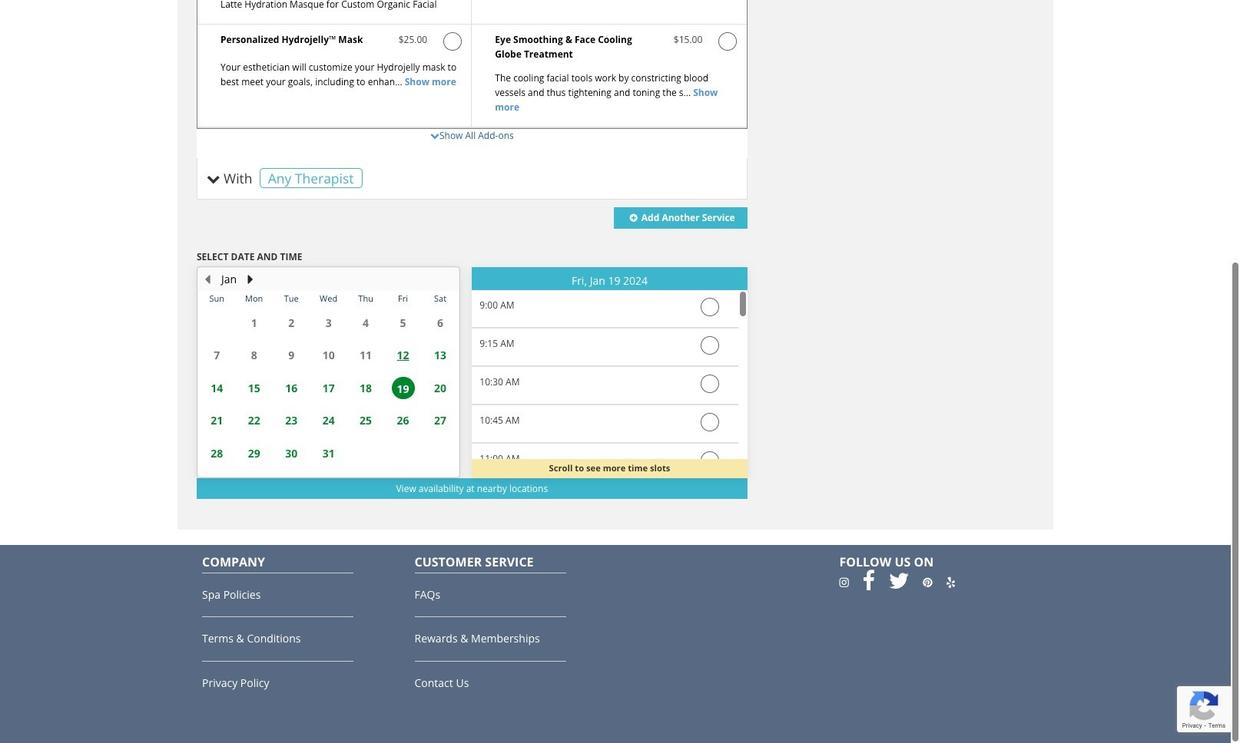 Task type: describe. For each thing, give the bounding box(es) containing it.
select day8 cell
[[347, 470, 384, 477]]

select day10 cell
[[422, 470, 459, 477]]

select day6 cell
[[273, 470, 310, 477]]

select day9 cell
[[384, 470, 422, 477]]

select day3 cell
[[422, 437, 459, 470]]



Task type: locate. For each thing, give the bounding box(es) containing it.
select day1 cell
[[347, 437, 384, 470]]

chec image
[[443, 32, 462, 50], [700, 413, 719, 432]]

chevron down image
[[430, 131, 439, 140]]

1 vertical spatial chec image
[[700, 413, 719, 432]]

select day4 cell
[[198, 470, 235, 477]]

0 horizontal spatial chec image
[[443, 32, 462, 50]]

0 vertical spatial chec image
[[443, 32, 462, 50]]

chec image
[[719, 32, 737, 50], [700, 298, 719, 316], [700, 336, 719, 355], [700, 375, 719, 393]]

select day7 cell
[[310, 470, 347, 477]]

select day31 cell
[[198, 307, 235, 339]]

select day2 cell
[[384, 437, 422, 470]]

select day5 cell
[[235, 470, 273, 477]]

group
[[472, 290, 738, 744]]

heading
[[472, 275, 747, 287]]

1 horizontal spatial chec image
[[700, 413, 719, 432]]



